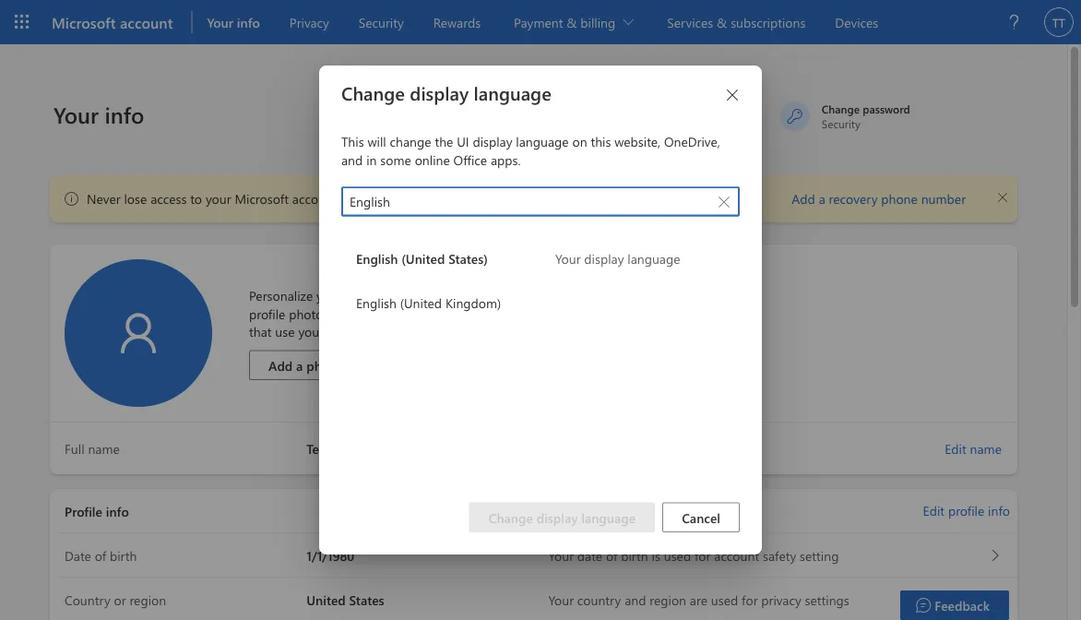Task type: locate. For each thing, give the bounding box(es) containing it.
info left the privacy
[[237, 13, 260, 30]]

1 vertical spatial (united
[[400, 294, 442, 312]]

your date of birth is used for account safety setting
[[549, 547, 839, 564]]

0 horizontal spatial used
[[664, 547, 691, 564]]

0 vertical spatial english
[[356, 250, 398, 267]]

0 horizontal spatial your info
[[54, 99, 144, 129]]

security left password
[[822, 116, 861, 131]]

 inside 'change display language' document
[[719, 196, 730, 207]]

1 horizontal spatial of
[[606, 547, 618, 564]]

1 horizontal spatial region
[[650, 592, 687, 609]]

region right or
[[130, 592, 166, 609]]

1 vertical spatial edit
[[924, 502, 945, 519]]

name up edit profile info
[[971, 440, 1002, 457]]

your country and region are used for privacy settings
[[549, 592, 850, 609]]

0 horizontal spatial profile
[[249, 305, 286, 322]]

the
[[435, 133, 454, 150]]

english up with
[[356, 250, 398, 267]]

edit name button
[[937, 430, 1011, 467]]

is
[[652, 547, 661, 564]]

 down onedrive,
[[719, 196, 730, 207]]

number
[[922, 190, 966, 207]]

your left date
[[549, 547, 574, 564]]

info down edit name button
[[989, 502, 1011, 519]]

1 of from the left
[[95, 547, 106, 564]]

(united up account.
[[400, 294, 442, 312]]

1 region from the left
[[130, 592, 166, 609]]

 button down onedrive,
[[710, 188, 739, 215]]

profile inside button
[[949, 502, 985, 519]]

on down with
[[392, 305, 407, 322]]

info
[[237, 13, 260, 30], [105, 99, 144, 129], [989, 502, 1011, 519], [106, 502, 129, 520]]

1 vertical spatial english
[[356, 294, 397, 312]]

cancel
[[682, 509, 721, 526]]

and down "photo."
[[442, 305, 463, 322]]

english
[[356, 250, 398, 267], [356, 294, 397, 312]]

 button right number at right
[[989, 182, 1018, 212]]

0 horizontal spatial 
[[719, 196, 730, 207]]

 right number at right
[[999, 193, 1008, 202]]

0 horizontal spatial a
[[296, 357, 303, 374]]

ui
[[457, 133, 469, 150]]

0 vertical spatial add
[[792, 190, 816, 207]]

your display language
[[556, 250, 681, 267]]

a inside button
[[296, 357, 303, 374]]

1 horizontal spatial for
[[742, 592, 758, 609]]

will up in
[[368, 133, 386, 150]]

your right personalize
[[317, 287, 342, 304]]

states
[[349, 592, 385, 609]]

will left appear
[[327, 305, 346, 322]]

 button inside 'change display language' document
[[710, 188, 739, 215]]

1 horizontal spatial will
[[368, 133, 386, 150]]

country or region
[[65, 592, 166, 609]]

country
[[65, 592, 110, 609]]

security link
[[351, 0, 411, 44]]

a up "apps"
[[422, 287, 429, 304]]

change display language document
[[0, 0, 1082, 620]]

profile
[[249, 305, 286, 322], [949, 502, 985, 519]]

1 vertical spatial profile
[[949, 502, 985, 519]]

2 name from the left
[[88, 440, 120, 457]]

0 horizontal spatial birth
[[110, 547, 137, 564]]

0 vertical spatial your info
[[207, 13, 260, 30]]

your info
[[207, 13, 260, 30], [54, 99, 144, 129]]

edit up edit profile info
[[945, 440, 967, 457]]

profile up that
[[249, 305, 286, 322]]

2 birth from the left
[[621, 547, 649, 564]]

united
[[307, 592, 346, 609]]

security right the privacy
[[359, 13, 404, 30]]

0 vertical spatial will
[[368, 133, 386, 150]]

edit profile info
[[924, 502, 1011, 519]]

photo inside button
[[307, 357, 342, 374]]

1 horizontal spatial on
[[573, 133, 588, 150]]

your left the privacy
[[207, 13, 233, 30]]

united states
[[307, 592, 385, 609]]

will
[[368, 133, 386, 150], [327, 305, 346, 322]]

change display language up date
[[489, 509, 636, 526]]

1 vertical spatial used
[[711, 592, 739, 609]]

0 vertical spatial photo
[[289, 305, 323, 322]]

0 vertical spatial profile
[[249, 305, 286, 322]]

edit
[[945, 440, 967, 457], [924, 502, 945, 519]]

for
[[695, 547, 711, 564], [742, 592, 758, 609]]

microsoft account link
[[44, 0, 191, 44]]

terry
[[307, 440, 336, 457]]

change inside change password security
[[822, 101, 860, 116]]

privacy link
[[282, 0, 337, 44]]

0 horizontal spatial for
[[695, 547, 711, 564]]

1 horizontal spatial your info
[[207, 13, 260, 30]]

0 horizontal spatial microsoft
[[52, 12, 116, 32]]

for down cancel button
[[695, 547, 711, 564]]

name
[[971, 440, 1002, 457], [88, 440, 120, 457]]

and down 'this' on the left top of page
[[342, 151, 363, 168]]

0 vertical spatial for
[[695, 547, 711, 564]]

1 horizontal spatial 
[[999, 193, 1008, 202]]

display inside the change display language button
[[537, 509, 578, 526]]

never
[[87, 190, 121, 207]]

0 horizontal spatial of
[[95, 547, 106, 564]]

a down personalize
[[296, 357, 303, 374]]

1 vertical spatial your info
[[54, 99, 144, 129]]

2 horizontal spatial change
[[822, 101, 860, 116]]

devices
[[836, 13, 879, 30]]

1 vertical spatial for
[[742, 592, 758, 609]]

for left privacy
[[742, 592, 758, 609]]

photo
[[289, 305, 323, 322], [307, 357, 342, 374]]

profile down edit name button
[[949, 502, 985, 519]]

2 region from the left
[[650, 592, 687, 609]]

0 vertical spatial on
[[573, 133, 588, 150]]

birth up or
[[110, 547, 137, 564]]

to
[[190, 190, 202, 207]]

1 horizontal spatial profile
[[949, 502, 985, 519]]

name right full
[[88, 440, 120, 457]]

1 horizontal spatial and
[[442, 305, 463, 322]]

1 english from the top
[[356, 250, 398, 267]]

(united for states)
[[402, 250, 445, 267]]

used right the are
[[711, 592, 739, 609]]

0 vertical spatial your
[[206, 190, 231, 207]]

your
[[207, 13, 233, 30], [54, 99, 99, 129], [556, 250, 581, 267], [473, 287, 498, 304], [549, 547, 574, 564], [549, 592, 574, 609]]

1 vertical spatial and
[[442, 305, 463, 322]]

0 vertical spatial (united
[[402, 250, 445, 267]]

your up devices
[[473, 287, 498, 304]]

display inside this will change the ui display language on this website, onedrive, and in some online office apps.
[[473, 133, 513, 150]]

your
[[206, 190, 231, 207], [317, 287, 342, 304], [298, 323, 324, 340]]

1 vertical spatial on
[[392, 305, 407, 322]]

2 vertical spatial microsoft
[[328, 323, 382, 340]]

your inside list of languages element
[[556, 250, 581, 267]]

1 horizontal spatial add
[[792, 190, 816, 207]]

1 vertical spatial security
[[822, 116, 861, 131]]

microsoft account banner
[[0, 0, 1082, 44]]

1 horizontal spatial birth
[[621, 547, 649, 564]]

1 name from the left
[[971, 440, 1002, 457]]

feedback
[[935, 597, 990, 614]]

contextual menu menu bar
[[200, 0, 993, 44]]

on inside this will change the ui display language on this website, onedrive, and in some online office apps.
[[573, 133, 588, 150]]

language
[[474, 81, 552, 105], [516, 133, 569, 150], [628, 250, 681, 267], [582, 509, 636, 526]]

change password security
[[822, 101, 911, 131]]

0 horizontal spatial will
[[327, 305, 346, 322]]

1 horizontal spatial used
[[711, 592, 739, 609]]

your info inside the contextual menu menu bar
[[207, 13, 260, 30]]

display inside list of languages element
[[585, 250, 624, 267]]

your right to
[[206, 190, 231, 207]]

add a photo
[[269, 357, 342, 374]]

birth left is
[[621, 547, 649, 564]]

change display language dialog
[[0, 0, 1082, 620]]

safety
[[763, 547, 797, 564]]


[[999, 193, 1008, 202], [719, 196, 730, 207]]

microsoft inside "banner"
[[52, 12, 116, 32]]

security inside security link
[[359, 13, 404, 30]]

1 vertical spatial a
[[422, 287, 429, 304]]

name for full name
[[88, 440, 120, 457]]

1 horizontal spatial a
[[422, 287, 429, 304]]

2 horizontal spatial microsoft
[[328, 323, 382, 340]]

0 vertical spatial edit
[[945, 440, 967, 457]]

privacy
[[290, 13, 329, 30]]

services & subscriptions link
[[660, 0, 813, 44]]

of
[[95, 547, 106, 564], [606, 547, 618, 564]]

your right use
[[298, 323, 324, 340]]

info up the lose
[[105, 99, 144, 129]]

0 horizontal spatial name
[[88, 440, 120, 457]]

0 vertical spatial security
[[359, 13, 404, 30]]

some
[[381, 151, 411, 168]]

english up account.
[[356, 294, 397, 312]]

info right profile
[[106, 502, 129, 520]]

change display language up the on the left top of page
[[342, 81, 552, 105]]

your down find language field
[[556, 250, 581, 267]]

add inside button
[[269, 357, 293, 374]]

0 horizontal spatial on
[[392, 305, 407, 322]]

for for account
[[695, 547, 711, 564]]

a left recovery
[[819, 190, 826, 207]]

name inside edit name button
[[971, 440, 1002, 457]]

1 vertical spatial change display language
[[489, 509, 636, 526]]

region left the are
[[650, 592, 687, 609]]

services
[[668, 13, 714, 30]]

0 vertical spatial and
[[342, 151, 363, 168]]

your info link
[[200, 0, 268, 44]]

microsoft
[[52, 12, 116, 32], [235, 190, 289, 207], [328, 323, 382, 340]]

2 english from the top
[[356, 294, 397, 312]]

(united up with
[[402, 250, 445, 267]]

0 horizontal spatial  button
[[710, 188, 739, 215]]

used right is
[[664, 547, 691, 564]]

microsoft inside personalize your account with a photo. your profile photo will appear on apps and devices that use your microsoft account.
[[328, 323, 382, 340]]

your up  at left top
[[54, 99, 99, 129]]

add
[[792, 190, 816, 207], [269, 357, 293, 374]]

add left recovery
[[792, 190, 816, 207]]

change
[[342, 81, 405, 105], [822, 101, 860, 116], [489, 509, 533, 526]]

0 vertical spatial a
[[819, 190, 826, 207]]

your info left the privacy
[[207, 13, 260, 30]]

1 horizontal spatial name
[[971, 440, 1002, 457]]

0 vertical spatial microsoft
[[52, 12, 116, 32]]

used
[[664, 547, 691, 564], [711, 592, 739, 609]]

0 horizontal spatial security
[[359, 13, 404, 30]]

1 horizontal spatial change
[[489, 509, 533, 526]]

0 horizontal spatial add
[[269, 357, 293, 374]]

&
[[717, 13, 728, 30]]

1 birth from the left
[[110, 547, 137, 564]]

edit down edit name button
[[924, 502, 945, 519]]

will inside this will change the ui display language on this website, onedrive, and in some online office apps.
[[368, 133, 386, 150]]

kingdom)
[[446, 294, 501, 312]]

1 vertical spatial add
[[269, 357, 293, 374]]

settings
[[805, 592, 850, 609]]

add down use
[[269, 357, 293, 374]]

0 horizontal spatial and
[[342, 151, 363, 168]]

on left this
[[573, 133, 588, 150]]

used for is
[[664, 547, 691, 564]]

display
[[410, 81, 469, 105], [473, 133, 513, 150], [585, 250, 624, 267], [537, 509, 578, 526]]

devices link
[[828, 0, 886, 44]]

 button
[[989, 182, 1018, 212], [710, 188, 739, 215]]

0 vertical spatial used
[[664, 547, 691, 564]]

1 horizontal spatial microsoft
[[235, 190, 289, 207]]

devices
[[467, 305, 508, 322]]

cancel button
[[663, 502, 740, 532]]

feedback button
[[901, 591, 1010, 620]]

and right country
[[625, 592, 646, 609]]

and
[[342, 151, 363, 168], [442, 305, 463, 322], [625, 592, 646, 609]]

your left country
[[549, 592, 574, 609]]

1 vertical spatial will
[[327, 305, 346, 322]]

your info up never
[[54, 99, 144, 129]]

(united for kingdom)
[[400, 294, 442, 312]]

add a photo button
[[249, 350, 361, 380]]

1 horizontal spatial security
[[822, 116, 861, 131]]

1 vertical spatial photo
[[307, 357, 342, 374]]

2 vertical spatial a
[[296, 357, 303, 374]]

2 horizontal spatial and
[[625, 592, 646, 609]]

security
[[359, 13, 404, 30], [822, 116, 861, 131]]

(united
[[402, 250, 445, 267], [400, 294, 442, 312]]

2 horizontal spatial a
[[819, 190, 826, 207]]

and inside this will change the ui display language on this website, onedrive, and in some online office apps.
[[342, 151, 363, 168]]

edit for edit profile info
[[924, 502, 945, 519]]

0 horizontal spatial region
[[130, 592, 166, 609]]

recovery
[[829, 190, 878, 207]]



Task type: vqa. For each thing, say whether or not it's contained in the screenshot.
CLOSE
no



Task type: describe. For each thing, give the bounding box(es) containing it.
access
[[151, 190, 187, 207]]

photo.
[[432, 287, 469, 304]]

2 vertical spatial and
[[625, 592, 646, 609]]

for for privacy
[[742, 592, 758, 609]]

edit for edit name
[[945, 440, 967, 457]]

profile
[[65, 502, 102, 520]]

and inside personalize your account with a photo. your profile photo will appear on apps and devices that use your microsoft account.
[[442, 305, 463, 322]]

0 horizontal spatial change
[[342, 81, 405, 105]]

edit profile info button
[[924, 502, 1011, 521]]

online
[[415, 151, 450, 168]]

on inside personalize your account with a photo. your profile photo will appear on apps and devices that use your microsoft account.
[[392, 305, 407, 322]]

account inside "banner"
[[120, 12, 173, 32]]

apps
[[411, 305, 438, 322]]

office
[[454, 151, 487, 168]]

1 horizontal spatial  button
[[989, 182, 1018, 212]]

personalize your account with a photo. your profile photo will appear on apps and devices that use your microsoft account.
[[249, 287, 508, 340]]

Find language field
[[350, 189, 710, 214]]

1 vertical spatial your
[[317, 287, 342, 304]]

full
[[65, 440, 84, 457]]

edit name
[[945, 440, 1002, 457]]

country
[[578, 592, 621, 609]]

add a recovery phone number link
[[792, 190, 966, 208]]


[[725, 88, 740, 103]]

0 vertical spatial change display language
[[342, 81, 552, 105]]

this
[[591, 133, 611, 150]]

with
[[394, 287, 419, 304]]

english (united kingdom)
[[356, 294, 501, 312]]

subscriptions
[[731, 13, 806, 30]]

used for are
[[711, 592, 739, 609]]

password
[[863, 101, 911, 116]]

rewards link
[[426, 0, 488, 44]]

your inside the contextual menu menu bar
[[207, 13, 233, 30]]

 for right  button
[[999, 193, 1008, 202]]

list of languages element
[[342, 235, 740, 325]]

rewards
[[434, 13, 481, 30]]

in
[[367, 151, 377, 168]]

profile inside personalize your account with a photo. your profile photo will appear on apps and devices that use your microsoft account.
[[249, 305, 286, 322]]

language inside this will change the ui display language on this website, onedrive, and in some online office apps.
[[516, 133, 569, 150]]

terry turtle
[[307, 440, 373, 457]]

this
[[342, 133, 364, 150]]

info inside button
[[989, 502, 1011, 519]]

1 vertical spatial microsoft
[[235, 190, 289, 207]]

use
[[275, 323, 295, 340]]

date of birth
[[65, 547, 137, 564]]

change display language button
[[470, 502, 655, 532]]


[[65, 191, 79, 206]]

name for edit name
[[971, 440, 1002, 457]]

 never lose access to your microsoft account
[[65, 190, 338, 207]]

account.
[[385, 323, 433, 340]]

services & subscriptions
[[668, 13, 806, 30]]

change display language inside button
[[489, 509, 636, 526]]

change inside button
[[489, 509, 533, 526]]

privacy
[[762, 592, 802, 609]]

 button
[[718, 80, 748, 110]]

microsoft account
[[52, 12, 173, 32]]

a for photo
[[296, 357, 303, 374]]

will inside personalize your account with a photo. your profile photo will appear on apps and devices that use your microsoft account.
[[327, 305, 346, 322]]

 for  button inside the 'change display language' document
[[719, 196, 730, 207]]

that
[[249, 323, 272, 340]]

lose
[[124, 190, 147, 207]]

add for add a photo
[[269, 357, 293, 374]]

personalize
[[249, 287, 313, 304]]

full name
[[65, 440, 120, 457]]

states)
[[449, 250, 488, 267]]

a for recovery
[[819, 190, 826, 207]]

a inside personalize your account with a photo. your profile photo will appear on apps and devices that use your microsoft account.
[[422, 287, 429, 304]]

add for add a recovery phone number
[[792, 190, 816, 207]]

setting
[[800, 547, 839, 564]]

change
[[390, 133, 432, 150]]

profile info
[[65, 502, 129, 520]]

english for english (united kingdom)
[[356, 294, 397, 312]]

security inside change password security
[[822, 116, 861, 131]]

website,
[[615, 133, 661, 150]]


[[119, 314, 158, 353]]

photo inside personalize your account with a photo. your profile photo will appear on apps and devices that use your microsoft account.
[[289, 305, 323, 322]]

date
[[578, 547, 603, 564]]

onedrive,
[[665, 133, 721, 150]]

add a recovery phone number
[[792, 190, 966, 207]]

account inside personalize your account with a photo. your profile photo will appear on apps and devices that use your microsoft account.
[[346, 287, 391, 304]]

turtle
[[340, 440, 373, 457]]

are
[[690, 592, 708, 609]]

english (united states)
[[356, 250, 488, 267]]

date
[[65, 547, 91, 564]]

appear
[[349, 305, 389, 322]]

2 vertical spatial your
[[298, 323, 324, 340]]

2 of from the left
[[606, 547, 618, 564]]

language inside button
[[582, 509, 636, 526]]

your inside personalize your account with a photo. your profile photo will appear on apps and devices that use your microsoft account.
[[473, 287, 498, 304]]

apps.
[[491, 151, 521, 168]]

1/1/1980
[[307, 547, 355, 564]]

or
[[114, 592, 126, 609]]

english for english (united states)
[[356, 250, 398, 267]]

info inside the contextual menu menu bar
[[237, 13, 260, 30]]

this will change the ui display language on this website, onedrive, and in some online office apps.
[[342, 133, 721, 168]]

phone
[[882, 190, 918, 207]]



